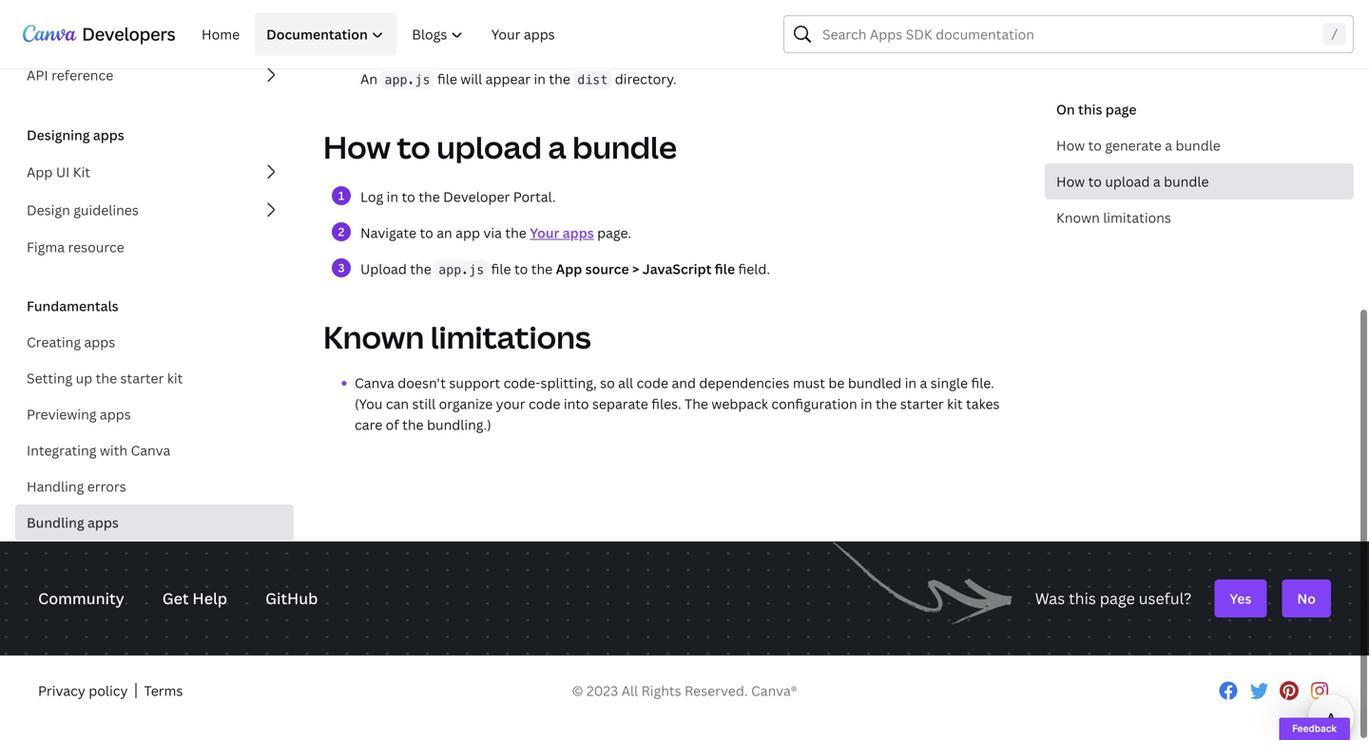 Task type: describe. For each thing, give the bounding box(es) containing it.
facebook image
[[1217, 680, 1240, 703]]

previewing apps
[[27, 406, 131, 424]]

to down navigate to an app via the your apps page. at the top left of the page
[[514, 260, 528, 278]]

privacy
[[38, 682, 85, 700]]

portal.
[[513, 188, 556, 206]]

your apps
[[491, 25, 555, 43]]

api reference
[[27, 66, 113, 84]]

upload the app.js file to the app source > javascript file field.
[[360, 260, 770, 278]]

dependencies
[[699, 374, 790, 392]]

get help link
[[162, 587, 227, 611]]

single
[[931, 374, 968, 392]]

pinterest image
[[1278, 680, 1301, 703]]

setting up the starter kit
[[27, 369, 183, 388]]

splitting,
[[541, 374, 597, 392]]

creating apps
[[27, 333, 115, 351]]

navigate to an app via the your apps page.
[[360, 224, 631, 242]]

how to generate a bundle link
[[1045, 127, 1354, 164]]

rights
[[641, 682, 681, 700]]

page for on
[[1106, 100, 1137, 118]]

the
[[685, 395, 708, 413]]

apps for previewing apps
[[100, 406, 131, 424]]

0 horizontal spatial file
[[437, 70, 457, 88]]

canva®
[[751, 682, 797, 700]]

file.
[[971, 374, 995, 392]]

get help
[[162, 589, 227, 609]]

fundamentals
[[27, 297, 119, 315]]

an
[[360, 70, 378, 88]]

documentation
[[266, 25, 368, 43]]

setting up the starter kit link
[[15, 360, 294, 397]]

terms link
[[144, 681, 183, 702]]

0 vertical spatial limitations
[[1103, 209, 1171, 227]]

starter inside setting up the starter kit link
[[120, 369, 164, 388]]

javascript
[[643, 260, 712, 278]]

canva inside 'link'
[[131, 442, 171, 460]]

(you
[[355, 395, 383, 413]]

known limitations link
[[1045, 200, 1354, 236]]

npm
[[376, 16, 400, 31]]

blogs
[[412, 25, 447, 43]]

creating
[[27, 333, 81, 351]]

organize
[[439, 395, 493, 413]]

a inside how to upload a bundle link
[[1153, 173, 1161, 191]]

bundled
[[848, 374, 902, 392]]

to left an
[[420, 224, 433, 242]]

to down how to generate a bundle
[[1088, 173, 1102, 191]]

the right the of on the bottom left of page
[[402, 416, 424, 434]]

support
[[449, 374, 500, 392]]

documentation button
[[255, 13, 396, 56]]

app.js inside upload the app.js file to the app source > javascript file field.
[[439, 262, 484, 277]]

>
[[632, 260, 639, 278]]

guidelines
[[73, 201, 139, 219]]

no
[[1298, 590, 1316, 608]]

kit
[[73, 163, 90, 181]]

still
[[412, 395, 436, 413]]

this for on
[[1078, 100, 1103, 118]]

can
[[386, 395, 409, 413]]

privacy policy link
[[38, 681, 128, 702]]

app
[[456, 224, 480, 242]]

navigate
[[360, 224, 417, 242]]

was
[[1035, 589, 1065, 609]]

instagram image
[[1309, 680, 1331, 703]]

the right via on the left of page
[[505, 224, 527, 242]]

blogs button
[[400, 13, 476, 56]]

help
[[192, 589, 227, 609]]

app ui kit
[[27, 163, 90, 181]]

handling errors link
[[15, 469, 294, 505]]

canva inside canva doesn't support code-splitting, so all code and dependencies must be bundled in a single file. (you can still organize your code into separate files. the webpack configuration in the starter kit takes care of the bundling.)
[[355, 374, 395, 392]]

0 vertical spatial app
[[27, 163, 53, 181]]

apps left page.
[[563, 224, 594, 242]]

how to upload a bundle link
[[1045, 164, 1354, 200]]

bundle for how to upload a bundle
[[1164, 173, 1209, 191]]

how to generate a bundle
[[1057, 136, 1221, 155]]

github
[[265, 589, 318, 609]]

run
[[408, 16, 432, 31]]

1 horizontal spatial code
[[637, 374, 669, 392]]

ui
[[56, 163, 70, 181]]

community
[[38, 589, 124, 609]]

webpack
[[712, 395, 768, 413]]

bundling.)
[[427, 416, 491, 434]]

how for log in to the developer portal.
[[1057, 173, 1085, 191]]

takes
[[966, 395, 1000, 413]]

all
[[622, 682, 638, 700]]

how for fundamentals
[[1057, 136, 1085, 155]]

apps for creating apps
[[84, 333, 115, 351]]

canva doesn't support code-splitting, so all code and dependencies must be bundled in a single file. (you can still organize your code into separate files. the webpack configuration in the starter kit takes care of the bundling.)
[[355, 374, 1000, 434]]

1 vertical spatial upload
[[1105, 173, 1150, 191]]

the up an
[[419, 188, 440, 206]]

on this page
[[1057, 100, 1137, 118]]

1 vertical spatial known limitations
[[323, 317, 591, 358]]

kit inside canva doesn't support code-splitting, so all code and dependencies must be bundled in a single file. (you can still organize your code into separate files. the webpack configuration in the starter kit takes care of the bundling.)
[[947, 395, 963, 413]]

apps for bundling apps
[[88, 514, 119, 532]]

page.
[[597, 224, 631, 242]]

canva developers logo image
[[23, 24, 175, 44]]

care
[[355, 416, 383, 434]]

dist
[[578, 72, 608, 87]]

to down "on this page"
[[1088, 136, 1102, 155]]

starter inside canva doesn't support code-splitting, so all code and dependencies must be bundled in a single file. (you can still organize your code into separate files. the webpack configuration in the starter kit takes care of the bundling.)
[[900, 395, 944, 413]]

app ui kit link
[[15, 153, 294, 191]]

2023
[[587, 682, 618, 700]]

integrating with canva link
[[15, 433, 294, 469]]

previewing
[[27, 406, 97, 424]]

design guidelines link
[[15, 191, 294, 229]]

0 horizontal spatial code
[[529, 395, 561, 413]]

an app.js file will appear in the dist directory.
[[360, 70, 677, 88]]

developer
[[443, 188, 510, 206]]

appear
[[486, 70, 531, 88]]

bundling
[[27, 514, 84, 532]]

errors
[[87, 478, 126, 496]]

resource
[[68, 238, 124, 256]]

was this page useful?
[[1035, 589, 1192, 609]]



Task type: vqa. For each thing, say whether or not it's contained in the screenshot.
Get A Group
no



Task type: locate. For each thing, give the bounding box(es) containing it.
field.
[[738, 260, 770, 278]]

0 horizontal spatial kit
[[167, 369, 183, 388]]

/
[[1331, 26, 1339, 42]]

apps up the setting up the starter kit
[[84, 333, 115, 351]]

1 horizontal spatial app
[[556, 260, 582, 278]]

to
[[397, 126, 431, 168], [1088, 136, 1102, 155], [1088, 173, 1102, 191], [402, 188, 415, 206], [420, 224, 433, 242], [514, 260, 528, 278]]

apps for your apps
[[524, 25, 555, 43]]

this inside heading
[[1078, 100, 1103, 118]]

your apps link up upload the app.js file to the app source > javascript file field.
[[530, 224, 594, 242]]

apps down "errors" at the bottom of page
[[88, 514, 119, 532]]

bundle
[[573, 126, 677, 168], [1176, 136, 1221, 155], [1164, 173, 1209, 191]]

configuration
[[772, 395, 857, 413]]

0 vertical spatial canva
[[355, 374, 395, 392]]

kit down "single"
[[947, 395, 963, 413]]

home link
[[190, 13, 251, 56]]

0 horizontal spatial app.js
[[385, 72, 430, 87]]

in right appear
[[534, 70, 546, 88]]

1 horizontal spatial upload
[[1105, 173, 1150, 191]]

1 vertical spatial limitations
[[430, 317, 591, 358]]

limitations up code- in the bottom left of the page
[[430, 317, 591, 358]]

in right bundled
[[905, 374, 917, 392]]

generate
[[1105, 136, 1162, 155]]

your
[[496, 395, 525, 413]]

kit down creating apps link
[[167, 369, 183, 388]]

terms
[[144, 682, 183, 700]]

1 vertical spatial your apps link
[[530, 224, 594, 242]]

app left ui
[[27, 163, 53, 181]]

must
[[793, 374, 825, 392]]

1 horizontal spatial known
[[1057, 209, 1100, 227]]

reserved.
[[685, 682, 748, 700]]

bundle down directory.
[[573, 126, 677, 168]]

1 vertical spatial starter
[[900, 395, 944, 413]]

in right the "log"
[[387, 188, 399, 206]]

handling
[[27, 478, 84, 496]]

and
[[672, 374, 696, 392]]

be
[[829, 374, 845, 392]]

0 vertical spatial known
[[1057, 209, 1100, 227]]

0 horizontal spatial limitations
[[430, 317, 591, 358]]

to right the "log"
[[402, 188, 415, 206]]

reference
[[51, 66, 113, 84]]

1 vertical spatial this
[[1069, 589, 1096, 609]]

code up files.
[[637, 374, 669, 392]]

log in to the developer portal.
[[360, 188, 556, 206]]

starter
[[120, 369, 164, 388], [900, 395, 944, 413]]

0 vertical spatial code
[[637, 374, 669, 392]]

on this page heading
[[1045, 99, 1354, 120]]

design guidelines
[[27, 201, 139, 219]]

apps for designing apps
[[93, 126, 124, 144]]

code down code- in the bottom left of the page
[[529, 395, 561, 413]]

1 vertical spatial canva
[[131, 442, 171, 460]]

apps up an app.js file will appear in the dist directory.
[[524, 25, 555, 43]]

1 horizontal spatial limitations
[[1103, 209, 1171, 227]]

upload down generate at the right of page
[[1105, 173, 1150, 191]]

separate
[[592, 395, 648, 413]]

starter up previewing apps link
[[120, 369, 164, 388]]

starter down "single"
[[900, 395, 944, 413]]

a inside canva doesn't support code-splitting, so all code and dependencies must be bundled in a single file. (you can still organize your code into separate files. the webpack configuration in the starter kit takes care of the bundling.)
[[920, 374, 928, 392]]

directory.
[[615, 70, 677, 88]]

handling errors
[[27, 478, 126, 496]]

design
[[27, 201, 70, 219]]

Search Apps SDK documentation text field
[[784, 15, 1354, 53]]

canva up (you
[[355, 374, 395, 392]]

a
[[548, 126, 566, 168], [1165, 136, 1173, 155], [1153, 173, 1161, 191], [920, 374, 928, 392]]

apps right 'designing'
[[93, 126, 124, 144]]

1 horizontal spatial starter
[[900, 395, 944, 413]]

1 vertical spatial app
[[556, 260, 582, 278]]

1 vertical spatial how to upload a bundle
[[1057, 173, 1209, 191]]

integrating with canva
[[27, 442, 171, 460]]

a down how to generate a bundle
[[1153, 173, 1161, 191]]

1 horizontal spatial kit
[[947, 395, 963, 413]]

0 horizontal spatial starter
[[120, 369, 164, 388]]

0 vertical spatial known limitations
[[1057, 209, 1171, 227]]

how to upload a bundle
[[323, 126, 677, 168], [1057, 173, 1209, 191]]

known up "doesn't"
[[323, 317, 424, 358]]

source
[[585, 260, 629, 278]]

1 horizontal spatial app.js
[[439, 262, 484, 277]]

integrating
[[27, 442, 96, 460]]

0 vertical spatial this
[[1078, 100, 1103, 118]]

bundle inside how to upload a bundle link
[[1164, 173, 1209, 191]]

1 vertical spatial code
[[529, 395, 561, 413]]

api
[[27, 66, 48, 84]]

with
[[100, 442, 127, 460]]

app left source
[[556, 260, 582, 278]]

0 horizontal spatial known limitations
[[323, 317, 591, 358]]

yes button
[[1215, 580, 1267, 618]]

page inside heading
[[1106, 100, 1137, 118]]

1 vertical spatial page
[[1100, 589, 1135, 609]]

limitations down how to upload a bundle link
[[1103, 209, 1171, 227]]

the left "dist"
[[549, 70, 570, 88]]

1 horizontal spatial your
[[530, 224, 560, 242]]

known
[[1057, 209, 1100, 227], [323, 317, 424, 358]]

bundle for how to generate a bundle
[[1176, 136, 1221, 155]]

a up portal. on the left
[[548, 126, 566, 168]]

figma
[[27, 238, 65, 256]]

bundle down on this page heading
[[1176, 136, 1221, 155]]

twitter image
[[1248, 680, 1271, 703]]

app.js down app
[[439, 262, 484, 277]]

figma resource
[[27, 238, 124, 256]]

0 vertical spatial your apps link
[[480, 13, 566, 56]]

figma resource link
[[15, 229, 294, 265]]

the down bundled
[[876, 395, 897, 413]]

how to upload a bundle up developer
[[323, 126, 677, 168]]

app.js inside an app.js file will appear in the dist directory.
[[385, 72, 430, 87]]

a inside 'how to generate a bundle' link
[[1165, 136, 1173, 155]]

app.js right the an
[[385, 72, 430, 87]]

page for was
[[1100, 589, 1135, 609]]

apps up with
[[100, 406, 131, 424]]

1 horizontal spatial how to upload a bundle
[[1057, 173, 1209, 191]]

©
[[572, 682, 583, 700]]

0 horizontal spatial canva
[[131, 442, 171, 460]]

1 vertical spatial your
[[530, 224, 560, 242]]

2 horizontal spatial file
[[715, 260, 735, 278]]

bundle down 'how to generate a bundle' link
[[1164, 173, 1209, 191]]

files.
[[652, 395, 682, 413]]

your down portal. on the left
[[530, 224, 560, 242]]

this for was
[[1069, 589, 1096, 609]]

a right generate at the right of page
[[1165, 136, 1173, 155]]

how to upload a bundle down generate at the right of page
[[1057, 173, 1209, 191]]

api reference link
[[15, 56, 294, 94]]

0 vertical spatial starter
[[120, 369, 164, 388]]

on
[[1057, 100, 1075, 118]]

doesn't
[[398, 374, 446, 392]]

0 horizontal spatial your
[[491, 25, 521, 43]]

up
[[76, 369, 92, 388]]

community link
[[38, 587, 124, 611]]

code-
[[504, 374, 541, 392]]

1 vertical spatial kit
[[947, 395, 963, 413]]

known inside known limitations link
[[1057, 209, 1100, 227]]

0 vertical spatial your
[[491, 25, 521, 43]]

the right up
[[96, 369, 117, 388]]

this right on
[[1078, 100, 1103, 118]]

limitations
[[1103, 209, 1171, 227], [430, 317, 591, 358]]

this
[[1078, 100, 1103, 118], [1069, 589, 1096, 609]]

your apps link up an app.js file will appear in the dist directory.
[[480, 13, 566, 56]]

kit inside setting up the starter kit link
[[167, 369, 183, 388]]

page up generate at the right of page
[[1106, 100, 1137, 118]]

© 2023 all rights reserved. canva®
[[572, 682, 797, 700]]

0 horizontal spatial upload
[[437, 126, 542, 168]]

0 vertical spatial kit
[[167, 369, 183, 388]]

page
[[1106, 100, 1137, 118], [1100, 589, 1135, 609]]

this right was
[[1069, 589, 1096, 609]]

file
[[437, 70, 457, 88], [491, 260, 511, 278], [715, 260, 735, 278]]

privacy policy
[[38, 682, 128, 700]]

1 vertical spatial known
[[323, 317, 424, 358]]

the right upload
[[410, 260, 432, 278]]

1 horizontal spatial canva
[[355, 374, 395, 392]]

a left "single"
[[920, 374, 928, 392]]

known down how to generate a bundle
[[1057, 209, 1100, 227]]

0 horizontal spatial known
[[323, 317, 424, 358]]

kit
[[167, 369, 183, 388], [947, 395, 963, 413]]

no button
[[1282, 580, 1331, 618]]

known limitations down generate at the right of page
[[1057, 209, 1171, 227]]

your up appear
[[491, 25, 521, 43]]

1 vertical spatial app.js
[[439, 262, 484, 277]]

bundling apps link
[[15, 505, 294, 541]]

yes
[[1230, 590, 1252, 608]]

file left field.
[[715, 260, 735, 278]]

0 vertical spatial page
[[1106, 100, 1137, 118]]

the
[[549, 70, 570, 88], [419, 188, 440, 206], [505, 224, 527, 242], [410, 260, 432, 278], [531, 260, 553, 278], [96, 369, 117, 388], [876, 395, 897, 413], [402, 416, 424, 434]]

bundle inside 'how to generate a bundle' link
[[1176, 136, 1221, 155]]

in down bundled
[[861, 395, 873, 413]]

setting
[[27, 369, 72, 388]]

0 vertical spatial how to upload a bundle
[[323, 126, 677, 168]]

0 horizontal spatial app
[[27, 163, 53, 181]]

log
[[360, 188, 383, 206]]

canva up handling errors link
[[131, 442, 171, 460]]

0 vertical spatial upload
[[437, 126, 542, 168]]

policy
[[89, 682, 128, 700]]

0 vertical spatial app.js
[[385, 72, 430, 87]]

designing
[[27, 126, 90, 144]]

to up 'log in to the developer portal.'
[[397, 126, 431, 168]]

of
[[386, 416, 399, 434]]

page left the "useful?"
[[1100, 589, 1135, 609]]

github link
[[265, 587, 318, 611]]

via
[[483, 224, 502, 242]]

known limitations up support
[[323, 317, 591, 358]]

upload
[[360, 260, 407, 278]]

1 horizontal spatial known limitations
[[1057, 209, 1171, 227]]

file down navigate to an app via the your apps page. at the top left of the page
[[491, 260, 511, 278]]

file left will in the left of the page
[[437, 70, 457, 88]]

how
[[323, 126, 391, 168], [1057, 136, 1085, 155], [1057, 173, 1085, 191]]

code
[[637, 374, 669, 392], [529, 395, 561, 413]]

0 horizontal spatial how to upload a bundle
[[323, 126, 677, 168]]

upload up developer
[[437, 126, 542, 168]]

1 horizontal spatial file
[[491, 260, 511, 278]]

the down navigate to an app via the your apps page. at the top left of the page
[[531, 260, 553, 278]]



